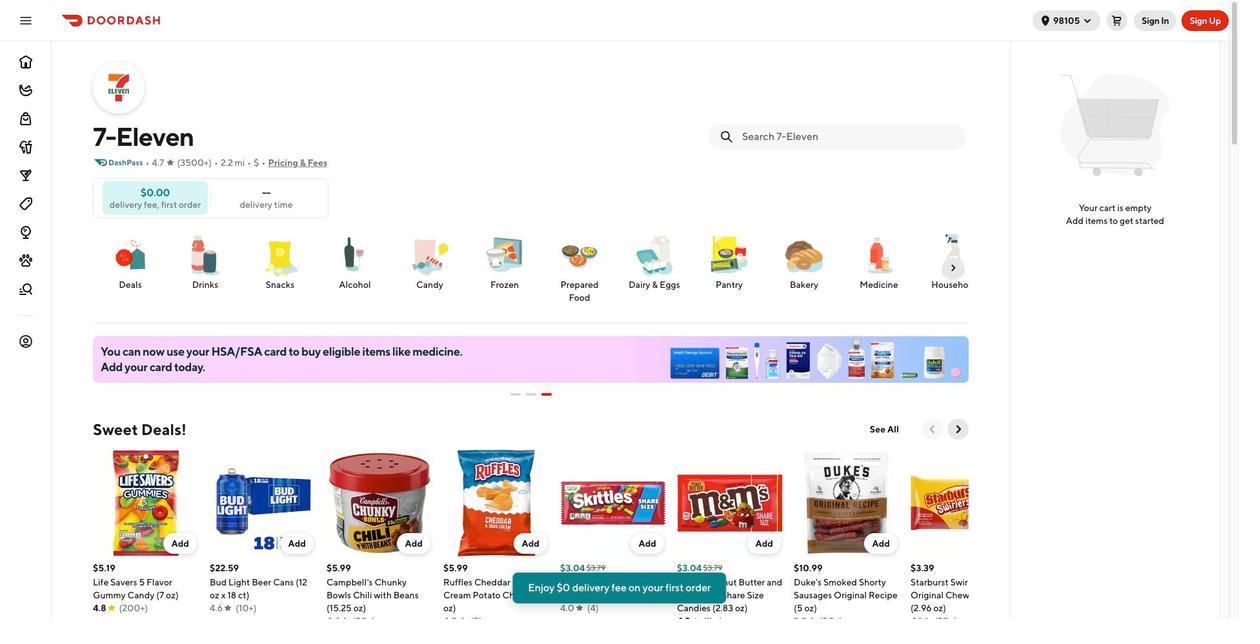 Task type: locate. For each thing, give the bounding box(es) containing it.
pantry image
[[706, 232, 753, 278]]

bakery image
[[781, 232, 828, 278]]

snacks image
[[257, 232, 303, 278]]

frozen image
[[482, 232, 528, 278]]

7 eleven image
[[94, 63, 143, 112]]

Search 7-Eleven search field
[[742, 130, 956, 144]]

ruffles cheddar & sour cream potato chips (8 oz) image
[[444, 450, 550, 557]]

deals image
[[107, 232, 154, 278]]

alcohol image
[[332, 232, 378, 278]]

skittles original share size fruity candy (4 oz) image
[[560, 450, 667, 557]]

previous button of carousel image
[[927, 423, 939, 436]]

empty retail cart image
[[1055, 65, 1176, 186]]

starburst swirlers original chewy sticks (2.96 oz) image
[[911, 450, 1018, 557]]

bud light beer cans (12 oz x 18 ct) image
[[210, 450, 316, 557]]

life savers 5 flavor gummy candy (7 oz) image
[[93, 450, 200, 557]]

medicine image
[[856, 232, 903, 278]]

prepared food image
[[557, 232, 603, 278]]

campbell's chunky bowls chili with beans (15.25 oz) image
[[327, 450, 433, 557]]



Task type: describe. For each thing, give the bounding box(es) containing it.
0 items, open order cart image
[[1113, 15, 1123, 26]]

duke's smoked shorty sausages original recipe (5 oz) image
[[794, 450, 901, 557]]

drinks image
[[182, 232, 229, 278]]

m&m's peanut butter and chocolate share size candies (2.83 oz) image
[[677, 450, 784, 557]]

dairy & eggs image
[[631, 232, 678, 278]]

open menu image
[[18, 13, 34, 28]]

next image
[[948, 263, 959, 273]]

household image
[[931, 232, 978, 278]]

candy image
[[407, 232, 453, 278]]

next button of carousel image
[[952, 423, 965, 436]]



Task type: vqa. For each thing, say whether or not it's contained in the screenshot.
Frozen Image
yes



